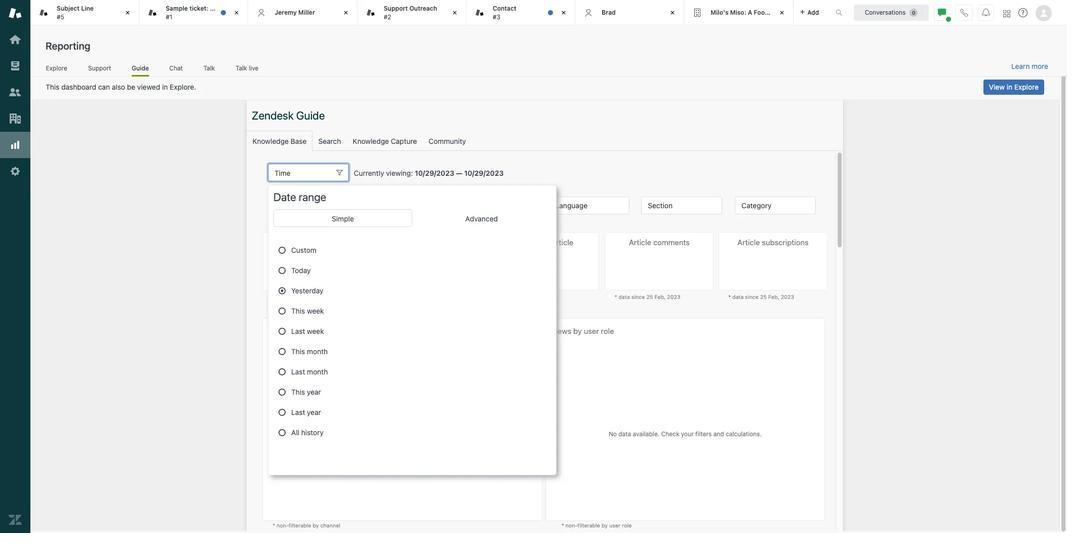 Task type: vqa. For each thing, say whether or not it's contained in the screenshot.
Now
no



Task type: describe. For each thing, give the bounding box(es) containing it.
also
[[112, 83, 125, 91]]

tab containing sample ticket: meet the ticket
[[139, 0, 255, 25]]

milo's
[[711, 9, 729, 16]]

explore link
[[46, 64, 68, 75]]

reporting
[[46, 40, 90, 52]]

add
[[808, 8, 820, 16]]

can
[[98, 83, 110, 91]]

get started image
[[9, 33, 22, 46]]

sample
[[166, 5, 188, 12]]

tab containing support outreach
[[358, 0, 467, 25]]

milo's miso: a foodlez subsidiary tab
[[685, 0, 811, 25]]

button displays agent's chat status as online. image
[[939, 8, 947, 16]]

#3
[[493, 13, 501, 21]]

miso:
[[731, 9, 747, 16]]

conversations
[[865, 8, 906, 16]]

view in explore button
[[984, 80, 1045, 95]]

main element
[[0, 0, 30, 533]]

this dashboard can also be viewed in explore.
[[46, 83, 196, 91]]

guide
[[132, 64, 149, 72]]

tab containing subject line
[[30, 0, 139, 25]]

close image for milo's miso: a foodlez subsidiary
[[777, 8, 787, 18]]

chat
[[169, 64, 183, 72]]

foodlez
[[754, 9, 778, 16]]

miller
[[299, 9, 315, 16]]

this
[[46, 83, 59, 91]]

subsidiary
[[780, 9, 811, 16]]

#5
[[57, 13, 64, 21]]

#2
[[384, 13, 391, 21]]

#1
[[166, 13, 172, 21]]

talk for talk
[[204, 64, 215, 72]]

4 close image from the left
[[559, 8, 569, 18]]

views image
[[9, 59, 22, 72]]

explore.
[[170, 83, 196, 91]]

brad
[[602, 9, 616, 16]]

zendesk support image
[[9, 7, 22, 20]]

talk live
[[236, 64, 259, 72]]

guide link
[[132, 64, 149, 77]]

tab containing contact
[[467, 0, 576, 25]]

the
[[227, 5, 237, 12]]

support outreach #2
[[384, 5, 437, 21]]

learn more
[[1012, 62, 1049, 70]]

live
[[249, 64, 259, 72]]

in inside button
[[1007, 83, 1013, 91]]

reporting image
[[9, 138, 22, 152]]

close image for tab containing subject line
[[123, 8, 133, 18]]

milo's miso: a foodlez subsidiary
[[711, 9, 811, 16]]

more
[[1032, 62, 1049, 70]]

talk live link
[[235, 64, 259, 75]]

subject
[[57, 5, 80, 12]]

conversations button
[[854, 4, 929, 21]]



Task type: locate. For each thing, give the bounding box(es) containing it.
explore inside button
[[1015, 83, 1039, 91]]

add button
[[794, 0, 826, 25]]

talk
[[204, 64, 215, 72], [236, 64, 247, 72]]

2 close image from the left
[[232, 8, 242, 18]]

in
[[162, 83, 168, 91], [1007, 83, 1013, 91]]

customers image
[[9, 86, 22, 99]]

talk link
[[203, 64, 215, 75]]

brad tab
[[576, 0, 685, 25]]

close image inside brad tab
[[668, 8, 678, 18]]

close image inside jeremy miller tab
[[341, 8, 351, 18]]

1 close image from the left
[[123, 8, 133, 18]]

close image left brad
[[559, 8, 569, 18]]

2 tab from the left
[[139, 0, 255, 25]]

explore up the this
[[46, 64, 67, 72]]

ticket:
[[190, 5, 209, 12]]

close image inside milo's miso: a foodlez subsidiary tab
[[777, 8, 787, 18]]

contact #3
[[493, 5, 517, 21]]

close image right miller
[[341, 8, 351, 18]]

view in explore
[[990, 83, 1039, 91]]

chat link
[[169, 64, 183, 75]]

explore down learn more link
[[1015, 83, 1039, 91]]

close image
[[123, 8, 133, 18], [232, 8, 242, 18], [450, 8, 460, 18], [559, 8, 569, 18], [668, 8, 678, 18]]

support
[[384, 5, 408, 12], [88, 64, 111, 72]]

explore
[[46, 64, 67, 72], [1015, 83, 1039, 91]]

close image left milo's
[[668, 8, 678, 18]]

1 close image from the left
[[341, 8, 351, 18]]

dashboard
[[61, 83, 96, 91]]

0 horizontal spatial explore
[[46, 64, 67, 72]]

close image
[[341, 8, 351, 18], [777, 8, 787, 18]]

1 horizontal spatial explore
[[1015, 83, 1039, 91]]

talk inside 'link'
[[236, 64, 247, 72]]

get help image
[[1019, 8, 1028, 17]]

1 tab from the left
[[30, 0, 139, 25]]

close image right "meet"
[[232, 8, 242, 18]]

5 close image from the left
[[668, 8, 678, 18]]

admin image
[[9, 165, 22, 178]]

close image for jeremy miller
[[341, 8, 351, 18]]

close image right the outreach
[[450, 8, 460, 18]]

1 horizontal spatial close image
[[777, 8, 787, 18]]

2 in from the left
[[1007, 83, 1013, 91]]

contact
[[493, 5, 517, 12]]

jeremy miller tab
[[249, 0, 358, 25]]

outreach
[[410, 5, 437, 12]]

ticket
[[238, 5, 255, 12]]

view
[[990, 83, 1005, 91]]

1 talk from the left
[[204, 64, 215, 72]]

talk left live
[[236, 64, 247, 72]]

2 close image from the left
[[777, 8, 787, 18]]

talk right chat
[[204, 64, 215, 72]]

organizations image
[[9, 112, 22, 125]]

close image right line on the top left of the page
[[123, 8, 133, 18]]

be
[[127, 83, 135, 91]]

3 tab from the left
[[358, 0, 467, 25]]

1 horizontal spatial in
[[1007, 83, 1013, 91]]

close image left add dropdown button
[[777, 8, 787, 18]]

sample ticket: meet the ticket #1
[[166, 5, 255, 21]]

zendesk image
[[9, 513, 22, 527]]

support up #2
[[384, 5, 408, 12]]

1 horizontal spatial support
[[384, 5, 408, 12]]

in right view
[[1007, 83, 1013, 91]]

2 talk from the left
[[236, 64, 247, 72]]

subject line #5
[[57, 5, 94, 21]]

0 horizontal spatial close image
[[341, 8, 351, 18]]

0 horizontal spatial in
[[162, 83, 168, 91]]

4 tab from the left
[[467, 0, 576, 25]]

close image for tab containing support outreach
[[450, 8, 460, 18]]

0 vertical spatial support
[[384, 5, 408, 12]]

3 close image from the left
[[450, 8, 460, 18]]

notifications image
[[983, 8, 991, 16]]

learn
[[1012, 62, 1030, 70]]

close image for brad tab
[[668, 8, 678, 18]]

learn more link
[[1012, 62, 1049, 71]]

tab
[[30, 0, 139, 25], [139, 0, 255, 25], [358, 0, 467, 25], [467, 0, 576, 25]]

0 vertical spatial explore
[[46, 64, 67, 72]]

1 horizontal spatial talk
[[236, 64, 247, 72]]

support link
[[88, 64, 112, 75]]

in right viewed
[[162, 83, 168, 91]]

a
[[748, 9, 753, 16]]

tabs tab list
[[30, 0, 826, 25]]

support inside support outreach #2
[[384, 5, 408, 12]]

1 in from the left
[[162, 83, 168, 91]]

viewed
[[137, 83, 160, 91]]

line
[[81, 5, 94, 12]]

talk for talk live
[[236, 64, 247, 72]]

meet
[[210, 5, 225, 12]]

jeremy miller
[[275, 9, 315, 16]]

support up can
[[88, 64, 111, 72]]

support for support
[[88, 64, 111, 72]]

1 vertical spatial support
[[88, 64, 111, 72]]

0 horizontal spatial support
[[88, 64, 111, 72]]

zendesk products image
[[1004, 10, 1011, 17]]

0 horizontal spatial talk
[[204, 64, 215, 72]]

support for support outreach #2
[[384, 5, 408, 12]]

1 vertical spatial explore
[[1015, 83, 1039, 91]]

jeremy
[[275, 9, 297, 16]]



